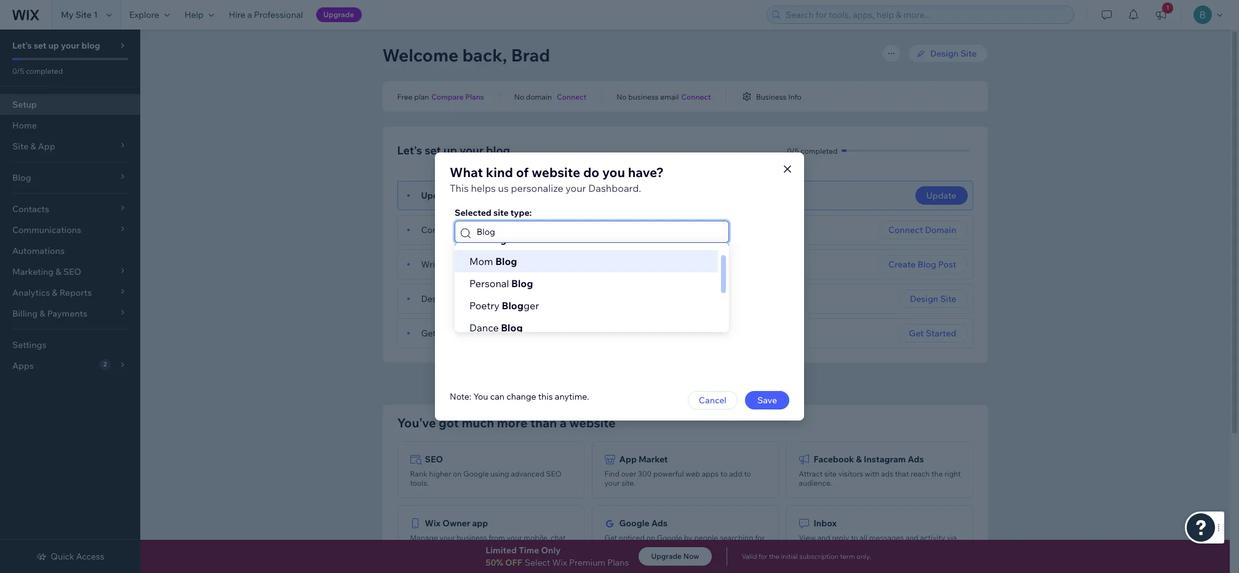 Task type: describe. For each thing, give the bounding box(es) containing it.
update button
[[916, 187, 968, 205]]

compare
[[432, 92, 464, 101]]

1 horizontal spatial let's set up your blog
[[397, 143, 510, 158]]

your
[[724, 379, 742, 390]]

with inside manage your business from your mobile, chat with visitors & more.
[[410, 543, 425, 552]]

reach
[[911, 470, 930, 479]]

get noticed on google by people searching for what your business offers.
[[605, 534, 765, 552]]

0 horizontal spatial seo
[[425, 454, 443, 465]]

the inside attract site visitors with ads that reach the right audience.
[[932, 470, 943, 479]]

settings link
[[0, 335, 140, 356]]

site.
[[622, 479, 636, 488]]

hire a professional
[[229, 9, 303, 20]]

app
[[472, 518, 488, 529]]

wix owner app
[[425, 518, 488, 529]]

wix stands with ukraine show your support
[[595, 379, 777, 390]]

from
[[489, 534, 505, 543]]

explore
[[129, 9, 159, 20]]

owner
[[443, 518, 470, 529]]

find
[[605, 470, 620, 479]]

this
[[450, 182, 469, 195]]

that
[[895, 470, 909, 479]]

your inside the find over 300 powerful web apps to add to your site.
[[605, 479, 620, 488]]

get started
[[909, 328, 957, 339]]

0 horizontal spatial plans
[[465, 92, 484, 101]]

find over 300 powerful web apps to add to your site.
[[605, 470, 752, 488]]

cancel button
[[688, 391, 738, 410]]

0/5 completed inside sidebar "element"
[[12, 66, 63, 76]]

0 horizontal spatial 1
[[94, 9, 98, 20]]

visitors inside attract site visitors with ads that reach the right audience.
[[839, 470, 864, 479]]

google for higher
[[464, 470, 489, 479]]

personal blog
[[470, 278, 533, 290]]

business left email
[[629, 92, 659, 101]]

a for custom
[[458, 225, 462, 236]]

1 vertical spatial 0/5
[[787, 146, 799, 155]]

free
[[397, 92, 413, 101]]

1 horizontal spatial up
[[444, 143, 457, 158]]

blog right first
[[483, 259, 501, 270]]

valid
[[742, 553, 757, 561]]

1 vertical spatial domain
[[496, 225, 526, 236]]

no for no domain connect
[[514, 92, 525, 101]]

setup
[[12, 99, 37, 110]]

on for noticed
[[647, 534, 656, 543]]

blog up selected site type:
[[474, 190, 493, 201]]

inbox
[[814, 518, 837, 529]]

design down search for tools, apps, help & more... field
[[931, 48, 959, 59]]

seo inside rank higher on google using advanced seo tools.
[[546, 470, 562, 479]]

can
[[490, 391, 505, 403]]

get for get noticed on google by people searching for what your business offers.
[[605, 534, 617, 543]]

note:
[[450, 391, 472, 403]]

upgrade now
[[651, 552, 700, 561]]

2 horizontal spatial a
[[560, 415, 567, 431]]

rank
[[410, 470, 428, 479]]

your inside sidebar "element"
[[61, 40, 80, 51]]

domain
[[925, 225, 957, 236]]

blog inside sidebar "element"
[[81, 40, 100, 51]]

over
[[621, 470, 637, 479]]

for inside get noticed on google by people searching for what your business offers.
[[755, 534, 765, 543]]

site for selected
[[494, 207, 509, 219]]

0 vertical spatial with
[[642, 379, 660, 390]]

1 vertical spatial site
[[961, 48, 977, 59]]

no domain connect
[[514, 92, 587, 101]]

add
[[729, 470, 743, 479]]

business info button
[[741, 91, 802, 102]]

have?
[[628, 164, 664, 180]]

no business email connect
[[617, 92, 711, 101]]

save
[[758, 395, 777, 406]]

upgrade now button
[[639, 548, 712, 566]]

business info
[[756, 92, 802, 101]]

show your support button
[[699, 379, 777, 390]]

blog for personal
[[512, 278, 533, 290]]

higher
[[429, 470, 451, 479]]

anytime.
[[555, 391, 589, 403]]

upgrade for upgrade now
[[651, 552, 682, 561]]

ger
[[524, 300, 539, 312]]

blog for poetry
[[502, 300, 524, 312]]

2 vertical spatial website
[[570, 415, 616, 431]]

apps
[[702, 470, 719, 479]]

design inside button
[[910, 294, 939, 305]]

first
[[465, 259, 481, 270]]

info
[[789, 92, 802, 101]]

help
[[185, 9, 204, 20]]

facebook & instagram ads
[[814, 454, 924, 465]]

off
[[505, 558, 522, 569]]

using
[[491, 470, 509, 479]]

manage
[[410, 534, 438, 543]]

google up noticed
[[620, 518, 650, 529]]

limited time only 50% off select wix premium plans
[[486, 545, 629, 569]]

more. inside view and reply to all messages and activity via email, chat & more.
[[845, 543, 864, 552]]

manage your business from your mobile, chat with visitors & more.
[[410, 534, 566, 552]]

1 horizontal spatial to
[[744, 470, 752, 479]]

helps
[[471, 182, 496, 195]]

home link
[[0, 115, 140, 136]]

blog for mom
[[496, 255, 517, 268]]

app market
[[620, 454, 668, 465]]

your left first
[[445, 259, 463, 270]]

sidebar element
[[0, 30, 140, 574]]

blog for pr
[[485, 233, 507, 246]]

you've
[[397, 415, 436, 431]]

create blog post button
[[878, 255, 968, 274]]

subscription
[[800, 553, 839, 561]]

initial
[[781, 553, 798, 561]]

tools.
[[410, 479, 429, 488]]

design site link
[[909, 44, 988, 63]]

business inside manage your business from your mobile, chat with visitors & more.
[[457, 534, 487, 543]]

this
[[538, 391, 553, 403]]

1 and from the left
[[818, 534, 831, 543]]

write your first blog post
[[421, 259, 521, 270]]

set inside sidebar "element"
[[34, 40, 46, 51]]

offers.
[[672, 543, 694, 552]]

powerful
[[654, 470, 684, 479]]

more
[[497, 415, 528, 431]]

visitors inside manage your business from your mobile, chat with visitors & more.
[[427, 543, 451, 552]]

view and reply to all messages and activity via email, chat & more.
[[799, 534, 957, 552]]

with inside attract site visitors with ads that reach the right audience.
[[865, 470, 880, 479]]

ads
[[881, 470, 894, 479]]

website inside what kind of website do you have? this helps us personalize your dashboard.
[[532, 164, 581, 180]]

settings
[[12, 340, 46, 351]]

type:
[[511, 207, 532, 219]]

pr blog
[[470, 233, 507, 246]]

via
[[947, 534, 957, 543]]

1 vertical spatial website
[[471, 294, 503, 305]]

hire
[[229, 9, 245, 20]]

personalize
[[511, 182, 564, 195]]

0 horizontal spatial to
[[721, 470, 728, 479]]

save button
[[745, 391, 790, 410]]

on for higher
[[453, 470, 462, 479]]

1 vertical spatial completed
[[801, 146, 838, 155]]

design your website
[[421, 294, 503, 305]]

of
[[516, 164, 529, 180]]

time
[[519, 545, 539, 556]]

google for found
[[476, 328, 505, 339]]

let's inside sidebar "element"
[[12, 40, 32, 51]]

free plan compare plans
[[397, 92, 484, 101]]

connect link for no business email connect
[[682, 91, 711, 102]]



Task type: locate. For each thing, give the bounding box(es) containing it.
a right than
[[560, 415, 567, 431]]

change
[[507, 391, 537, 403]]

blog up "personal blog"
[[496, 255, 517, 268]]

2 vertical spatial wix
[[552, 558, 567, 569]]

upgrade inside button
[[651, 552, 682, 561]]

update down what
[[421, 190, 452, 201]]

let's up setup
[[12, 40, 32, 51]]

0 vertical spatial visitors
[[839, 470, 864, 479]]

no down the brad
[[514, 92, 525, 101]]

0 vertical spatial site
[[494, 207, 509, 219]]

0 horizontal spatial visitors
[[427, 543, 451, 552]]

1 horizontal spatial wix
[[552, 558, 567, 569]]

no left email
[[617, 92, 627, 101]]

update for update your blog type
[[421, 190, 452, 201]]

0 vertical spatial set
[[34, 40, 46, 51]]

website up personalize on the left of the page
[[532, 164, 581, 180]]

list box
[[455, 228, 729, 339]]

Enter your business or website type field
[[473, 222, 725, 243]]

1 horizontal spatial no
[[617, 92, 627, 101]]

visitors down facebook at the bottom right of page
[[839, 470, 864, 479]]

personal
[[470, 278, 509, 290]]

set
[[34, 40, 46, 51], [425, 143, 441, 158]]

blog left post
[[918, 259, 937, 270]]

1 horizontal spatial ads
[[908, 454, 924, 465]]

chat inside manage your business from your mobile, chat with visitors & more.
[[551, 534, 566, 543]]

1 vertical spatial visitors
[[427, 543, 451, 552]]

no for no business email connect
[[617, 92, 627, 101]]

get started button
[[898, 324, 968, 343]]

1 horizontal spatial seo
[[546, 470, 562, 479]]

get inside get started 'button'
[[909, 328, 924, 339]]

1 horizontal spatial and
[[906, 534, 919, 543]]

to left add on the bottom right of page
[[721, 470, 728, 479]]

to right add on the bottom right of page
[[744, 470, 752, 479]]

business down app
[[457, 534, 487, 543]]

1 horizontal spatial upgrade
[[651, 552, 682, 561]]

kind
[[486, 164, 513, 180]]

1 horizontal spatial 0/5
[[787, 146, 799, 155]]

0 horizontal spatial upgrade
[[323, 10, 354, 19]]

and down inbox
[[818, 534, 831, 543]]

2 no from the left
[[617, 92, 627, 101]]

your right "what"
[[623, 543, 639, 552]]

0 vertical spatial seo
[[425, 454, 443, 465]]

completed up setup
[[26, 66, 63, 76]]

business
[[629, 92, 659, 101], [457, 534, 487, 543], [640, 543, 671, 552]]

let's down free
[[397, 143, 422, 158]]

0 horizontal spatial site
[[75, 9, 92, 20]]

selected site type:
[[455, 207, 532, 219]]

got
[[439, 415, 459, 431]]

get for get found on google
[[421, 328, 436, 339]]

plans right compare
[[465, 92, 484, 101]]

2 horizontal spatial &
[[857, 454, 862, 465]]

dance blog
[[470, 322, 523, 334]]

0 horizontal spatial &
[[453, 543, 458, 552]]

update your blog type
[[421, 190, 514, 201]]

design site down search for tools, apps, help & more... field
[[931, 48, 977, 59]]

get left the found
[[421, 328, 436, 339]]

selected
[[455, 207, 492, 219]]

for
[[755, 534, 765, 543], [759, 553, 768, 561]]

0 horizontal spatial 0/5 completed
[[12, 66, 63, 76]]

back,
[[463, 44, 507, 66]]

1 vertical spatial the
[[769, 553, 780, 561]]

access
[[76, 552, 104, 563]]

you
[[603, 164, 625, 180]]

upgrade
[[323, 10, 354, 19], [651, 552, 682, 561]]

blog down my site 1
[[81, 40, 100, 51]]

do
[[583, 164, 600, 180]]

0/5 inside sidebar "element"
[[12, 66, 24, 76]]

much
[[462, 415, 494, 431]]

2 vertical spatial a
[[560, 415, 567, 431]]

on right the found
[[464, 328, 474, 339]]

my site 1
[[61, 9, 98, 20]]

2 connect link from the left
[[682, 91, 711, 102]]

0 vertical spatial 0/5
[[12, 66, 24, 76]]

mobile,
[[524, 534, 549, 543]]

0/5 completed down info
[[787, 146, 838, 155]]

set down the free plan compare plans
[[425, 143, 441, 158]]

upgrade inside "button"
[[323, 10, 354, 19]]

you
[[474, 391, 488, 403]]

0 horizontal spatial get
[[421, 328, 436, 339]]

blog
[[81, 40, 100, 51], [486, 143, 510, 158], [474, 190, 493, 201], [483, 259, 501, 270]]

& right facebook at the bottom right of page
[[857, 454, 862, 465]]

google left using
[[464, 470, 489, 479]]

let's set up your blog up what
[[397, 143, 510, 158]]

more. inside manage your business from your mobile, chat with visitors & more.
[[459, 543, 479, 552]]

your inside what kind of website do you have? this helps us personalize your dashboard.
[[566, 182, 586, 195]]

site inside button
[[941, 294, 957, 305]]

& inside view and reply to all messages and activity via email, chat & more.
[[838, 543, 843, 552]]

more.
[[459, 543, 479, 552], [845, 543, 864, 552]]

1 horizontal spatial &
[[838, 543, 843, 552]]

0 horizontal spatial no
[[514, 92, 525, 101]]

1 horizontal spatial 1
[[1167, 4, 1170, 12]]

your down owner
[[440, 534, 455, 543]]

reply
[[832, 534, 850, 543]]

blog right pr
[[485, 233, 507, 246]]

create blog post
[[889, 259, 957, 270]]

your up selected
[[454, 190, 472, 201]]

website down anytime.
[[570, 415, 616, 431]]

your left site.
[[605, 479, 620, 488]]

0 vertical spatial upgrade
[[323, 10, 354, 19]]

google for noticed
[[657, 534, 683, 543]]

2 horizontal spatial site
[[961, 48, 977, 59]]

completed down info
[[801, 146, 838, 155]]

more. down app
[[459, 543, 479, 552]]

1 horizontal spatial 0/5 completed
[[787, 146, 838, 155]]

domain
[[526, 92, 552, 101], [496, 225, 526, 236]]

attract
[[799, 470, 823, 479]]

1 horizontal spatial set
[[425, 143, 441, 158]]

ads up reach
[[908, 454, 924, 465]]

select
[[525, 558, 551, 569]]

chat
[[551, 534, 566, 543], [821, 543, 836, 552]]

1 no from the left
[[514, 92, 525, 101]]

to inside view and reply to all messages and activity via email, chat & more.
[[851, 534, 859, 543]]

welcome
[[383, 44, 459, 66]]

on inside get noticed on google by people searching for what your business offers.
[[647, 534, 656, 543]]

post
[[939, 259, 957, 270]]

1 connect link from the left
[[557, 91, 587, 102]]

wix up 'manage'
[[425, 518, 441, 529]]

0/5 down info
[[787, 146, 799, 155]]

automations
[[12, 246, 65, 257]]

the left right on the right bottom
[[932, 470, 943, 479]]

us
[[498, 182, 509, 195]]

design down 'write'
[[421, 294, 449, 305]]

2 more. from the left
[[845, 543, 864, 552]]

1 vertical spatial ads
[[652, 518, 668, 529]]

instagram
[[864, 454, 906, 465]]

domain down the brad
[[526, 92, 552, 101]]

connect
[[557, 92, 587, 101], [682, 92, 711, 101], [421, 225, 456, 236], [889, 225, 924, 236]]

design site button
[[899, 290, 968, 308]]

wix for wix owner app
[[425, 518, 441, 529]]

2 and from the left
[[906, 534, 919, 543]]

0/5 completed up setup
[[12, 66, 63, 76]]

site right my
[[75, 9, 92, 20]]

0 vertical spatial website
[[532, 164, 581, 180]]

write
[[421, 259, 443, 270]]

1 horizontal spatial more.
[[845, 543, 864, 552]]

a right hire
[[247, 9, 252, 20]]

to left all
[[851, 534, 859, 543]]

app
[[620, 454, 637, 465]]

option
[[455, 251, 718, 273]]

0/5 up setup
[[12, 66, 24, 76]]

your down my
[[61, 40, 80, 51]]

upgrade left now
[[651, 552, 682, 561]]

0 horizontal spatial on
[[453, 470, 462, 479]]

up inside sidebar "element"
[[48, 40, 59, 51]]

upgrade for upgrade
[[323, 10, 354, 19]]

people
[[694, 534, 718, 543]]

2 horizontal spatial with
[[865, 470, 880, 479]]

a left pr
[[458, 225, 462, 236]]

1 update from the left
[[421, 190, 452, 201]]

google left by
[[657, 534, 683, 543]]

dashboard.
[[589, 182, 641, 195]]

design site inside design site link
[[931, 48, 977, 59]]

site down post
[[941, 294, 957, 305]]

2 horizontal spatial to
[[851, 534, 859, 543]]

0 vertical spatial ads
[[908, 454, 924, 465]]

2 horizontal spatial wix
[[595, 379, 611, 390]]

1 vertical spatial up
[[444, 143, 457, 158]]

get inside get noticed on google by people searching for what your business offers.
[[605, 534, 617, 543]]

connect inside 'button'
[[889, 225, 924, 236]]

1 vertical spatial with
[[865, 470, 880, 479]]

get for get started
[[909, 328, 924, 339]]

google inside get noticed on google by people searching for what your business offers.
[[657, 534, 683, 543]]

0 horizontal spatial more.
[[459, 543, 479, 552]]

2 vertical spatial with
[[410, 543, 425, 552]]

domain down the type:
[[496, 225, 526, 236]]

wix left stands
[[595, 379, 611, 390]]

a for professional
[[247, 9, 252, 20]]

get left noticed
[[605, 534, 617, 543]]

upgrade button
[[316, 7, 362, 22]]

design site inside design site button
[[910, 294, 957, 305]]

email
[[661, 92, 679, 101]]

0 horizontal spatial let's set up your blog
[[12, 40, 100, 51]]

1 horizontal spatial plans
[[608, 558, 629, 569]]

set up setup
[[34, 40, 46, 51]]

on right higher
[[453, 470, 462, 479]]

option containing mom
[[455, 251, 718, 273]]

1 vertical spatial a
[[458, 225, 462, 236]]

blog down the poetry blog ger
[[501, 322, 523, 334]]

wix down only
[[552, 558, 567, 569]]

on down google ads
[[647, 534, 656, 543]]

0 vertical spatial for
[[755, 534, 765, 543]]

chat inside view and reply to all messages and activity via email, chat & more.
[[821, 543, 836, 552]]

0 vertical spatial the
[[932, 470, 943, 479]]

& up term
[[838, 543, 843, 552]]

type
[[495, 190, 514, 201]]

2 update from the left
[[927, 190, 957, 201]]

list box containing pr
[[455, 228, 729, 339]]

site down facebook at the bottom right of page
[[825, 470, 837, 479]]

1 vertical spatial seo
[[546, 470, 562, 479]]

0 vertical spatial a
[[247, 9, 252, 20]]

0 vertical spatial let's set up your blog
[[12, 40, 100, 51]]

site down search for tools, apps, help & more... field
[[961, 48, 977, 59]]

blog for create
[[918, 259, 937, 270]]

blog down post
[[512, 278, 533, 290]]

searching
[[720, 534, 754, 543]]

1 vertical spatial for
[[759, 553, 768, 561]]

up up what
[[444, 143, 457, 158]]

0 horizontal spatial the
[[769, 553, 780, 561]]

0 horizontal spatial 0/5
[[12, 66, 24, 76]]

wix for wix stands with ukraine show your support
[[595, 379, 611, 390]]

your inside get noticed on google by people searching for what your business offers.
[[623, 543, 639, 552]]

design site up get started
[[910, 294, 957, 305]]

1 vertical spatial site
[[825, 470, 837, 479]]

ads up get noticed on google by people searching for what your business offers.
[[652, 518, 668, 529]]

what
[[450, 164, 483, 180]]

0 horizontal spatial update
[[421, 190, 452, 201]]

poetry
[[470, 300, 500, 312]]

your up what
[[460, 143, 484, 158]]

wix inside limited time only 50% off select wix premium plans
[[552, 558, 567, 569]]

design
[[931, 48, 959, 59], [421, 294, 449, 305], [910, 294, 939, 305]]

plans inside limited time only 50% off select wix premium plans
[[608, 558, 629, 569]]

option inside list box
[[455, 251, 718, 273]]

1 vertical spatial design site
[[910, 294, 957, 305]]

1 inside button
[[1167, 4, 1170, 12]]

you've got much more than a website
[[397, 415, 616, 431]]

1 more. from the left
[[459, 543, 479, 552]]

wix
[[595, 379, 611, 390], [425, 518, 441, 529], [552, 558, 567, 569]]

found
[[438, 328, 462, 339]]

& down owner
[[453, 543, 458, 552]]

let's set up your blog inside sidebar "element"
[[12, 40, 100, 51]]

your down do
[[566, 182, 586, 195]]

for right valid
[[759, 553, 768, 561]]

1 horizontal spatial completed
[[801, 146, 838, 155]]

up up the setup link
[[48, 40, 59, 51]]

design down create blog post button
[[910, 294, 939, 305]]

completed
[[26, 66, 63, 76], [801, 146, 838, 155]]

advanced
[[511, 470, 545, 479]]

blog up kind
[[486, 143, 510, 158]]

1 vertical spatial plans
[[608, 558, 629, 569]]

connect link for no domain connect
[[557, 91, 587, 102]]

poetry blog ger
[[470, 300, 539, 312]]

update inside button
[[927, 190, 957, 201]]

1 horizontal spatial get
[[605, 534, 617, 543]]

& inside manage your business from your mobile, chat with visitors & more.
[[453, 543, 458, 552]]

0 vertical spatial domain
[[526, 92, 552, 101]]

on inside rank higher on google using advanced seo tools.
[[453, 470, 462, 479]]

0 vertical spatial up
[[48, 40, 59, 51]]

1 horizontal spatial visitors
[[839, 470, 864, 479]]

seo right the advanced
[[546, 470, 562, 479]]

site inside attract site visitors with ads that reach the right audience.
[[825, 470, 837, 479]]

only
[[541, 545, 561, 556]]

chat up only
[[551, 534, 566, 543]]

0 vertical spatial wix
[[595, 379, 611, 390]]

to
[[721, 470, 728, 479], [744, 470, 752, 479], [851, 534, 859, 543]]

note: you can change this anytime.
[[450, 391, 589, 403]]

0 horizontal spatial let's
[[12, 40, 32, 51]]

on for found
[[464, 328, 474, 339]]

and left activity
[[906, 534, 919, 543]]

1 horizontal spatial a
[[458, 225, 462, 236]]

your right from
[[507, 534, 522, 543]]

email,
[[799, 543, 820, 552]]

1 horizontal spatial site
[[825, 470, 837, 479]]

chat up subscription
[[821, 543, 836, 552]]

google inside rank higher on google using advanced seo tools.
[[464, 470, 489, 479]]

blog for dance
[[501, 322, 523, 334]]

0 vertical spatial let's
[[12, 40, 32, 51]]

let's set up your blog down my
[[12, 40, 100, 51]]

audience.
[[799, 479, 832, 488]]

blog inside button
[[918, 259, 937, 270]]

website down 'personal' at the left
[[471, 294, 503, 305]]

0 vertical spatial design site
[[931, 48, 977, 59]]

1 vertical spatial 0/5 completed
[[787, 146, 838, 155]]

than
[[531, 415, 557, 431]]

design site
[[931, 48, 977, 59], [910, 294, 957, 305]]

1 horizontal spatial on
[[464, 328, 474, 339]]

your left poetry
[[451, 294, 469, 305]]

with
[[642, 379, 660, 390], [865, 470, 880, 479], [410, 543, 425, 552]]

quick access button
[[36, 552, 104, 563]]

1 vertical spatial let's
[[397, 143, 422, 158]]

google ads
[[620, 518, 668, 529]]

mom
[[470, 255, 493, 268]]

more. up term
[[845, 543, 864, 552]]

50%
[[486, 558, 503, 569]]

get left "started"
[[909, 328, 924, 339]]

1 button
[[1148, 0, 1175, 30]]

0 horizontal spatial and
[[818, 534, 831, 543]]

site down type
[[494, 207, 509, 219]]

business down google ads
[[640, 543, 671, 552]]

1 vertical spatial upgrade
[[651, 552, 682, 561]]

0 horizontal spatial connect link
[[557, 91, 587, 102]]

business inside get noticed on google by people searching for what your business offers.
[[640, 543, 671, 552]]

1 vertical spatial on
[[453, 470, 462, 479]]

now
[[684, 552, 700, 561]]

0 horizontal spatial chat
[[551, 534, 566, 543]]

visitors down owner
[[427, 543, 451, 552]]

0 horizontal spatial a
[[247, 9, 252, 20]]

Search for tools, apps, help & more... field
[[782, 6, 1070, 23]]

0 vertical spatial site
[[75, 9, 92, 20]]

0 vertical spatial 0/5 completed
[[12, 66, 63, 76]]

0 horizontal spatial ads
[[652, 518, 668, 529]]

plans
[[465, 92, 484, 101], [608, 558, 629, 569]]

rank higher on google using advanced seo tools.
[[410, 470, 562, 488]]

help button
[[177, 0, 221, 30]]

update up domain
[[927, 190, 957, 201]]

0 horizontal spatial with
[[410, 543, 425, 552]]

for up valid
[[755, 534, 765, 543]]

update for update
[[927, 190, 957, 201]]

1 vertical spatial let's set up your blog
[[397, 143, 510, 158]]

upgrade right professional
[[323, 10, 354, 19]]

view
[[799, 534, 816, 543]]

1 horizontal spatial the
[[932, 470, 943, 479]]

plans down "what"
[[608, 558, 629, 569]]

blog down "personal blog"
[[502, 300, 524, 312]]

1 horizontal spatial let's
[[397, 143, 422, 158]]

plan
[[414, 92, 429, 101]]

business
[[756, 92, 787, 101]]

site for attract
[[825, 470, 837, 479]]

home
[[12, 120, 37, 131]]

the left initial
[[769, 553, 780, 561]]

1 vertical spatial set
[[425, 143, 441, 158]]

custom
[[464, 225, 494, 236]]

connect domain button
[[878, 221, 968, 239]]

1 horizontal spatial with
[[642, 379, 660, 390]]

create
[[889, 259, 916, 270]]

completed inside sidebar "element"
[[26, 66, 63, 76]]

google down poetry
[[476, 328, 505, 339]]

seo up higher
[[425, 454, 443, 465]]

2 horizontal spatial on
[[647, 534, 656, 543]]

1 horizontal spatial site
[[941, 294, 957, 305]]



Task type: vqa. For each thing, say whether or not it's contained in the screenshot.


